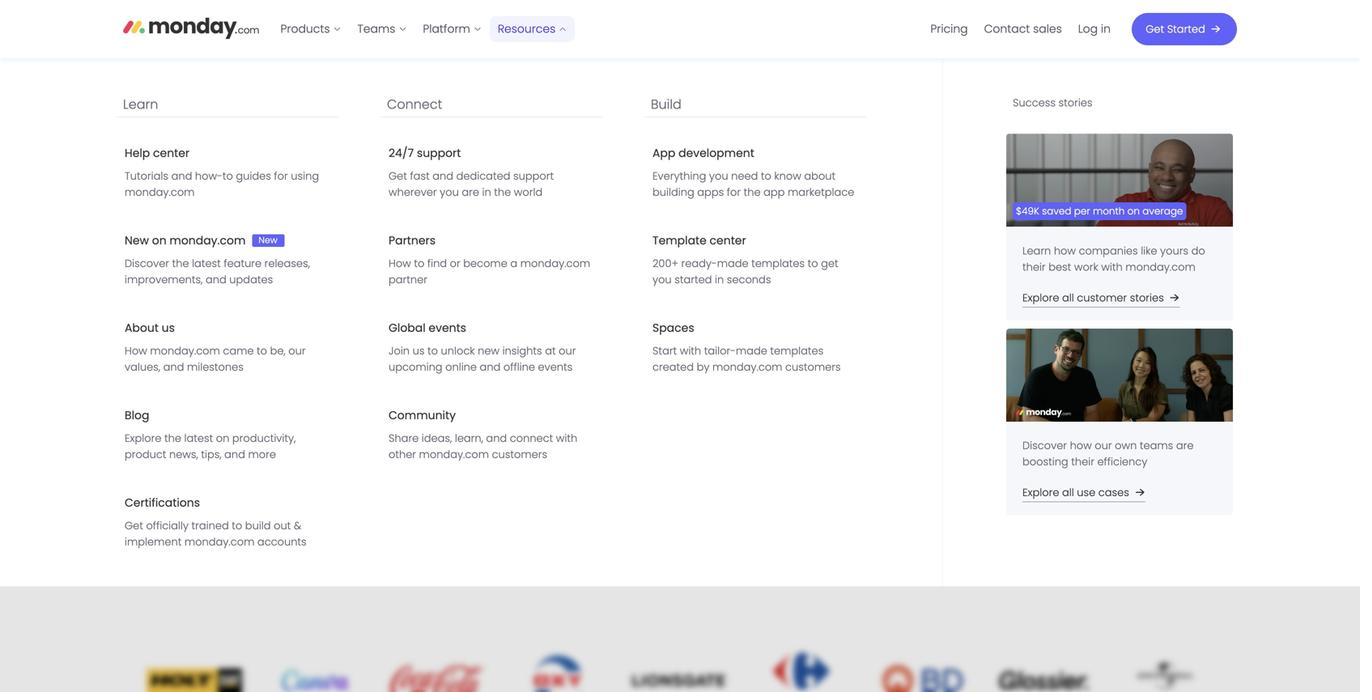 Task type: vqa. For each thing, say whether or not it's contained in the screenshot.
the left the are
yes



Task type: describe. For each thing, give the bounding box(es) containing it.
by
[[697, 360, 710, 375]]

find
[[428, 256, 447, 271]]

app development everything you need to know about building apps for the app marketplace
[[653, 145, 855, 200]]

0 vertical spatial stories
[[1059, 96, 1093, 110]]

monday.com inside about us how monday.com came to be, our values, and milestones
[[150, 344, 220, 358]]

products link
[[273, 16, 350, 42]]

partner
[[389, 273, 428, 287]]

updates
[[229, 273, 273, 287]]

spaces
[[653, 320, 695, 336]]

monday.com inside partners how to find or become a monday.com partner
[[521, 256, 591, 271]]

bd image
[[876, 659, 971, 693]]

discover the latest feature releases, improvements, and updates
[[125, 256, 310, 287]]

&
[[294, 519, 302, 533]]

connect
[[387, 95, 443, 113]]

ops image
[[368, 387, 400, 419]]

your go-to work platform
[[367, 103, 994, 171]]

a
[[511, 256, 518, 271]]

dedicated
[[457, 169, 511, 183]]

platform
[[423, 21, 471, 37]]

seconds
[[727, 273, 772, 287]]

monday.com logo image
[[123, 11, 260, 45]]

you for template center
[[653, 273, 672, 287]]

are inside discover how our own teams are boosting their efficiency
[[1177, 439, 1194, 453]]

on for work
[[610, 194, 631, 216]]

learn for learn
[[123, 95, 158, 113]]

1 vertical spatial platform
[[670, 194, 740, 216]]

24/7
[[389, 145, 414, 161]]

start
[[653, 344, 677, 358]]

online
[[446, 360, 477, 375]]

more image
[[1048, 387, 1081, 419]]

log in
[[1079, 21, 1111, 37]]

and inside "community share ideas, learn, and connect with other monday.com customers"
[[486, 431, 507, 446]]

success
[[1013, 96, 1056, 110]]

get inside the certifications get officially trained to build out & implement monday.com accounts
[[125, 519, 143, 533]]

best
[[1049, 260, 1072, 274]]

products
[[535, 226, 607, 249]]

sales
[[1034, 21, 1063, 37]]

none checkbox it
[[901, 363, 1001, 462]]

get inside 24/7 support get fast and dedicated support wherever you are in the world
[[389, 169, 407, 183]]

for inside help center tutorials and how-to guides for using monday.com
[[274, 169, 288, 183]]

made for template center
[[717, 256, 749, 271]]

ideas,
[[422, 431, 452, 446]]

new for new on monday.com
[[125, 233, 149, 249]]

on for latest
[[216, 431, 230, 446]]

product inside blog explore the latest on productivity, product news, tips, and more
[[125, 447, 166, 462]]

apps
[[698, 185, 724, 200]]

log in link
[[1071, 16, 1120, 42]]

implement
[[125, 535, 182, 550]]

blog explore the latest on productivity, product news, tips, and more
[[125, 408, 296, 462]]

0 horizontal spatial support
[[417, 145, 461, 161]]

tips,
[[201, 447, 222, 462]]

to inside app development everything you need to know about building apps for the app marketplace
[[761, 169, 772, 183]]

new for new
[[259, 234, 278, 247]]

help center tutorials and how-to guides for using monday.com
[[125, 145, 319, 200]]

how inside partners how to find or become a monday.com partner
[[389, 256, 411, 271]]

to left app
[[584, 103, 634, 171]]

explore all use cases
[[1023, 486, 1130, 500]]

you for 24/7 support
[[440, 185, 459, 200]]

manage product lifecycles
[[823, 303, 963, 318]]

list containing learn
[[0, 0, 1361, 693]]

news,
[[169, 447, 198, 462]]

all for your
[[506, 194, 524, 216]]

about us how monday.com came to be, our values, and milestones
[[125, 320, 306, 375]]

share
[[389, 431, 419, 446]]

saved
[[1043, 205, 1072, 218]]

the inside blog explore the latest on productivity, product news, tips, and more
[[164, 431, 181, 446]]

and inside 24/7 support get fast and dedicated support wherever you are in the world
[[433, 169, 454, 183]]

management
[[454, 284, 544, 302]]

products that scale with your needs.
[[535, 226, 826, 249]]

yours
[[1161, 244, 1189, 258]]

trained
[[192, 519, 229, 533]]

to inside partners how to find or become a monday.com partner
[[414, 256, 425, 271]]

help
[[125, 145, 150, 161]]

the inside app development everything you need to know about building apps for the app marketplace
[[744, 185, 761, 200]]

started
[[1168, 22, 1206, 36]]

app
[[653, 145, 676, 161]]

customers for community
[[492, 447, 548, 462]]

discover for discover the latest feature releases, improvements, and updates
[[125, 256, 169, 271]]

contact sales
[[985, 21, 1063, 37]]

build
[[245, 519, 271, 533]]

be,
[[270, 344, 286, 358]]

using
[[291, 169, 319, 183]]

2 horizontal spatial in
[[1102, 21, 1111, 37]]

learn how companies like yours do their best work with monday.com
[[1023, 244, 1206, 274]]

upcoming
[[389, 360, 443, 375]]

glossier image
[[997, 671, 1093, 691]]

lionsgate image
[[633, 669, 728, 693]]

their inside learn how companies like yours do their best work with monday.com
[[1023, 260, 1046, 274]]

get started button
[[1132, 13, 1238, 45]]

one
[[635, 194, 666, 216]]

our inside about us how monday.com came to be, our values, and milestones
[[289, 344, 306, 358]]

nissan image
[[1007, 134, 1234, 227]]

feature
[[224, 256, 262, 271]]

how for best
[[1055, 244, 1077, 258]]

productivity,
[[232, 431, 296, 446]]

work for on
[[569, 194, 606, 216]]

started
[[675, 273, 712, 287]]

with down need
[[744, 194, 777, 216]]

0 horizontal spatial your
[[529, 194, 564, 216]]

cases
[[1099, 486, 1130, 500]]

and inside help center tutorials and how-to guides for using monday.com
[[171, 169, 192, 183]]

it image
[[935, 387, 967, 419]]

run
[[471, 194, 502, 216]]

in for template center
[[715, 273, 724, 287]]

on up improvements,
[[152, 233, 167, 249]]

center for template center
[[710, 233, 747, 249]]

and inside discover the latest feature releases, improvements, and updates
[[206, 273, 227, 287]]

and inside blog explore the latest on productivity, product news, tips, and more
[[225, 447, 245, 462]]

companies
[[1079, 244, 1139, 258]]

are inside 24/7 support get fast and dedicated support wherever you are in the world
[[462, 185, 480, 200]]

0 vertical spatial platform
[[777, 103, 994, 171]]

for inside app development everything you need to know about building apps for the app marketplace
[[727, 185, 741, 200]]

work
[[417, 284, 451, 302]]

efficiency
[[1098, 455, 1148, 470]]

monday.com inside help center tutorials and how-to guides for using monday.com
[[125, 185, 195, 200]]

log
[[1079, 21, 1099, 37]]

resources link
[[490, 16, 575, 42]]

us inside global events join us to unlock new insights at our upcoming online and offline events
[[413, 344, 425, 358]]

monday.com inside "community share ideas, learn, and connect with other monday.com customers"
[[419, 447, 489, 462]]

work management button
[[364, 274, 552, 328]]

none checkbox more
[[1014, 363, 1115, 462]]

sales
[[619, 284, 654, 302]]

learn for learn how companies like yours do their best work with monday.com
[[1023, 244, 1052, 258]]

how for their
[[1071, 439, 1093, 453]]

resources
[[498, 21, 556, 37]]

about
[[125, 320, 159, 336]]

work for platform
[[646, 103, 766, 171]]

on for month
[[1128, 205, 1141, 218]]

24/7 support get fast and dedicated support wherever you are in the world
[[389, 145, 554, 200]]

came
[[223, 344, 254, 358]]



Task type: locate. For each thing, give the bounding box(es) containing it.
1 vertical spatial templates
[[771, 344, 824, 358]]

your up seconds
[[734, 226, 769, 249]]

0 vertical spatial learn
[[123, 95, 158, 113]]

templates inside template center 200+ ready-made templates to get you started in seconds
[[752, 256, 805, 271]]

discover up improvements,
[[125, 256, 169, 271]]

all for customer
[[1063, 291, 1075, 305]]

monday.com up milestones
[[150, 344, 220, 358]]

unlock
[[441, 344, 475, 358]]

0 vertical spatial in
[[1102, 21, 1111, 37]]

our right be,
[[289, 344, 306, 358]]

all right run
[[506, 194, 524, 216]]

1 vertical spatial you
[[440, 185, 459, 200]]

certifications get officially trained to build out & implement monday.com accounts
[[125, 495, 307, 550]]

and right learn,
[[486, 431, 507, 446]]

1 vertical spatial their
[[1072, 455, 1095, 470]]

made inside template center 200+ ready-made templates to get you started in seconds
[[717, 256, 749, 271]]

0 vertical spatial made
[[717, 256, 749, 271]]

our inside global events join us to unlock new insights at our upcoming online and offline events
[[559, 344, 576, 358]]

sales crm
[[619, 284, 687, 302]]

insights
[[503, 344, 542, 358]]

0 horizontal spatial us
[[162, 320, 175, 336]]

their left 'best'
[[1023, 260, 1046, 274]]

offline
[[504, 360, 535, 375]]

1 horizontal spatial your
[[734, 226, 769, 249]]

officially
[[146, 519, 189, 533]]

product left news,
[[125, 447, 166, 462]]

monday.com down tutorials
[[125, 185, 195, 200]]

sales crm button
[[566, 274, 771, 328]]

learn up the help
[[123, 95, 158, 113]]

0 horizontal spatial you
[[440, 185, 459, 200]]

about
[[805, 169, 836, 183]]

your
[[367, 103, 481, 171]]

0 horizontal spatial platform
[[670, 194, 740, 216]]

0 vertical spatial center
[[153, 145, 190, 161]]

blog
[[125, 408, 149, 424]]

0 horizontal spatial in
[[482, 185, 491, 200]]

2 vertical spatial get
[[125, 519, 143, 533]]

product inside button
[[870, 303, 912, 318]]

1 horizontal spatial work
[[646, 103, 766, 171]]

teams link
[[350, 16, 415, 42]]

0 vertical spatial us
[[162, 320, 175, 336]]

1 vertical spatial are
[[1177, 439, 1194, 453]]

0 vertical spatial how
[[389, 256, 411, 271]]

pricing
[[931, 21, 969, 37]]

support up fast
[[417, 145, 461, 161]]

fast
[[410, 169, 430, 183]]

for down need
[[727, 185, 741, 200]]

new
[[478, 344, 500, 358]]

how inside discover how our own teams are boosting their efficiency
[[1071, 439, 1093, 453]]

and right values,
[[163, 360, 184, 375]]

2 vertical spatial work
[[1075, 260, 1099, 274]]

for
[[274, 169, 288, 183], [727, 185, 741, 200]]

us
[[162, 320, 175, 336], [413, 344, 425, 358]]

go-
[[492, 103, 584, 171]]

how up 'partner'
[[389, 256, 411, 271]]

monday.com down "products"
[[521, 256, 591, 271]]

how up values,
[[125, 344, 147, 358]]

1 vertical spatial get
[[389, 169, 407, 183]]

none checkbox ops
[[334, 363, 434, 462]]

boosting
[[1023, 455, 1069, 470]]

0 horizontal spatial discover
[[125, 256, 169, 271]]

0 vertical spatial events
[[429, 320, 467, 336]]

average
[[1143, 205, 1184, 218]]

1 vertical spatial us
[[413, 344, 425, 358]]

to left build
[[232, 519, 242, 533]]

all down 'best'
[[1063, 291, 1075, 305]]

get up the implement
[[125, 519, 143, 533]]

0 horizontal spatial how
[[125, 344, 147, 358]]

0 horizontal spatial product
[[125, 447, 166, 462]]

customers down manage
[[786, 360, 841, 375]]

made up seconds
[[717, 256, 749, 271]]

community share ideas, learn, and connect with other monday.com customers
[[389, 408, 578, 462]]

on
[[610, 194, 631, 216], [1128, 205, 1141, 218], [152, 233, 167, 249], [216, 431, 230, 446]]

discover inside discover the latest feature releases, improvements, and updates
[[125, 256, 169, 271]]

you inside app development everything you need to know about building apps for the app marketplace
[[710, 169, 729, 183]]

1 vertical spatial support
[[514, 169, 554, 183]]

customers for spaces
[[786, 360, 841, 375]]

0 vertical spatial are
[[462, 185, 480, 200]]

canva image
[[268, 670, 364, 692]]

certifications
[[125, 495, 200, 511]]

in right log
[[1102, 21, 1111, 37]]

products
[[281, 21, 330, 37]]

stories
[[1059, 96, 1093, 110], [1131, 291, 1165, 305]]

the inside discover the latest feature releases, improvements, and updates
[[172, 256, 189, 271]]

1 horizontal spatial our
[[559, 344, 576, 358]]

resources list item
[[490, 0, 575, 58]]

0 vertical spatial customers
[[786, 360, 841, 375]]

ready-
[[682, 256, 717, 271]]

monday.com inside the spaces start with tailor-made templates created by monday.com customers
[[713, 360, 783, 375]]

our left own
[[1095, 439, 1113, 453]]

the up news,
[[164, 431, 181, 446]]

partners how to find or become a monday.com partner
[[389, 233, 591, 287]]

1 horizontal spatial their
[[1072, 455, 1095, 470]]

manage product lifecycles button
[[771, 274, 971, 328]]

explore inside blog explore the latest on productivity, product news, tips, and more
[[125, 431, 162, 446]]

1 vertical spatial made
[[736, 344, 768, 358]]

in down 'ready-'
[[715, 273, 724, 287]]

how left own
[[1071, 439, 1093, 453]]

work inside learn how companies like yours do their best work with monday.com
[[1075, 260, 1099, 274]]

other
[[389, 447, 416, 462]]

and left how-
[[171, 169, 192, 183]]

how inside learn how companies like yours do their best work with monday.com
[[1055, 244, 1077, 258]]

are down dedicated
[[462, 185, 480, 200]]

and inside global events join us to unlock new insights at our upcoming online and offline events
[[480, 360, 501, 375]]

accounts
[[258, 535, 307, 550]]

center up tutorials
[[153, 145, 190, 161]]

new
[[125, 233, 149, 249], [259, 234, 278, 247]]

product
[[870, 303, 912, 318], [125, 447, 166, 462]]

support up the world
[[514, 169, 554, 183]]

with inside learn how companies like yours do their best work with monday.com
[[1102, 260, 1123, 274]]

0 horizontal spatial events
[[429, 320, 467, 336]]

support
[[417, 145, 461, 161], [514, 169, 554, 183]]

templates for template center
[[752, 256, 805, 271]]

on up "tips,"
[[216, 431, 230, 446]]

0 vertical spatial their
[[1023, 260, 1046, 274]]

own
[[1116, 439, 1138, 453]]

crm
[[658, 284, 687, 302]]

200+
[[653, 256, 679, 271]]

1 horizontal spatial us
[[413, 344, 425, 358]]

1 vertical spatial explore
[[125, 431, 162, 446]]

efficency image
[[1007, 329, 1234, 422]]

events down "at"
[[538, 360, 573, 375]]

contact sales link
[[977, 16, 1071, 42]]

new up the releases,
[[259, 234, 278, 247]]

get
[[1146, 22, 1165, 36], [389, 169, 407, 183], [125, 519, 143, 533]]

latest down new on monday.com
[[192, 256, 221, 271]]

with up the by
[[680, 344, 702, 358]]

templates inside the spaces start with tailor-made templates created by monday.com customers
[[771, 344, 824, 358]]

1 vertical spatial events
[[538, 360, 573, 375]]

created
[[653, 360, 694, 375]]

1 horizontal spatial are
[[1177, 439, 1194, 453]]

made down seconds
[[736, 344, 768, 358]]

us right about
[[162, 320, 175, 336]]

0 vertical spatial how
[[1055, 244, 1077, 258]]

template
[[653, 233, 707, 249]]

you inside template center 200+ ready-made templates to get you started in seconds
[[653, 273, 672, 287]]

main submenu element
[[0, 58, 1361, 587]]

1 vertical spatial stories
[[1131, 291, 1165, 305]]

to up upcoming at left bottom
[[428, 344, 438, 358]]

with down the companies
[[1102, 260, 1123, 274]]

and down new
[[480, 360, 501, 375]]

new up improvements,
[[125, 233, 149, 249]]

in for 24/7 support
[[482, 185, 491, 200]]

stories right customer
[[1131, 291, 1165, 305]]

1 horizontal spatial customers
[[786, 360, 841, 375]]

learn up 'best'
[[1023, 244, 1052, 258]]

your up "products"
[[529, 194, 564, 216]]

their
[[1023, 260, 1046, 274], [1072, 455, 1095, 470]]

center inside template center 200+ ready-made templates to get you started in seconds
[[710, 233, 747, 249]]

templates for spaces
[[771, 344, 824, 358]]

None checkbox
[[447, 363, 548, 462], [674, 363, 774, 462], [901, 363, 1001, 462], [1014, 363, 1115, 462], [447, 363, 548, 462], [674, 363, 774, 462]]

to inside the certifications get officially trained to build out & implement monday.com accounts
[[232, 519, 242, 533]]

0 vertical spatial get
[[1146, 22, 1165, 36]]

0 vertical spatial your
[[529, 194, 564, 216]]

on inside blog explore the latest on productivity, product news, tips, and more
[[216, 431, 230, 446]]

use
[[1078, 486, 1096, 500]]

us inside about us how monday.com came to be, our values, and milestones
[[162, 320, 175, 336]]

0 horizontal spatial are
[[462, 185, 480, 200]]

0 vertical spatial support
[[417, 145, 461, 161]]

0 horizontal spatial center
[[153, 145, 190, 161]]

templates down manage
[[771, 344, 824, 358]]

scale
[[649, 226, 692, 249]]

explore for their
[[1023, 291, 1060, 305]]

2 vertical spatial in
[[715, 273, 724, 287]]

global events join us to unlock new insights at our upcoming online and offline events
[[389, 320, 576, 375]]

2 horizontal spatial work
[[1075, 260, 1099, 274]]

platform
[[777, 103, 994, 171], [670, 194, 740, 216]]

customers down connect
[[492, 447, 548, 462]]

list
[[0, 0, 1361, 693], [923, 0, 1120, 58]]

to
[[584, 103, 634, 171], [223, 169, 233, 183], [761, 169, 772, 183], [414, 256, 425, 271], [808, 256, 819, 271], [257, 344, 267, 358], [428, 344, 438, 358], [232, 519, 242, 533]]

you inside 24/7 support get fast and dedicated support wherever you are in the world
[[440, 185, 459, 200]]

list inside the main element
[[923, 0, 1120, 58]]

1 list from the left
[[0, 0, 1361, 693]]

do
[[1192, 244, 1206, 258]]

1 vertical spatial discover
[[1023, 439, 1068, 453]]

1 horizontal spatial learn
[[1023, 244, 1052, 258]]

explore down blog
[[125, 431, 162, 446]]

explore all use cases link
[[1023, 483, 1149, 503]]

1 vertical spatial in
[[482, 185, 491, 200]]

with up 'ready-'
[[696, 226, 729, 249]]

2 vertical spatial you
[[653, 273, 672, 287]]

discover inside discover how our own teams are boosting their efficiency
[[1023, 439, 1068, 453]]

main element
[[0, 0, 1361, 693]]

monday.com inside the certifications get officially trained to build out & implement monday.com accounts
[[185, 535, 255, 550]]

0 horizontal spatial their
[[1023, 260, 1046, 274]]

with
[[744, 194, 777, 216], [696, 226, 729, 249], [1102, 260, 1123, 274], [680, 344, 702, 358], [556, 431, 578, 446]]

values,
[[125, 360, 160, 375]]

0 horizontal spatial learn
[[123, 95, 158, 113]]

monday.com down like
[[1126, 260, 1196, 274]]

in down dedicated
[[482, 185, 491, 200]]

1 horizontal spatial for
[[727, 185, 741, 200]]

center up 'ready-'
[[710, 233, 747, 249]]

1 vertical spatial for
[[727, 185, 741, 200]]

explore down 'best'
[[1023, 291, 1060, 305]]

spaces start with tailor-made templates created by monday.com customers
[[653, 320, 841, 375]]

0 vertical spatial all
[[506, 194, 524, 216]]

you up apps
[[710, 169, 729, 183]]

to inside global events join us to unlock new insights at our upcoming online and offline events
[[428, 344, 438, 358]]

wm color image
[[372, 282, 408, 318]]

group
[[214, 357, 1121, 469]]

1 horizontal spatial product
[[870, 303, 912, 318]]

0 horizontal spatial customers
[[492, 447, 548, 462]]

2 vertical spatial all
[[1063, 486, 1075, 500]]

become
[[464, 256, 508, 271]]

customers inside the spaces start with tailor-made templates created by monday.com customers
[[786, 360, 841, 375]]

on left one on the top left of the page
[[610, 194, 631, 216]]

carrefour image
[[767, 653, 837, 693]]

1 vertical spatial how
[[125, 344, 147, 358]]

for left using
[[274, 169, 288, 183]]

get left fast
[[389, 169, 407, 183]]

in inside 24/7 support get fast and dedicated support wherever you are in the world
[[482, 185, 491, 200]]

1 horizontal spatial how
[[389, 256, 411, 271]]

get
[[822, 256, 839, 271]]

coca cola image
[[390, 655, 485, 693]]

that
[[612, 226, 644, 249]]

0 vertical spatial work
[[646, 103, 766, 171]]

1 vertical spatial work
[[569, 194, 606, 216]]

lifecycles
[[915, 303, 963, 318]]

the down new on monday.com
[[172, 256, 189, 271]]

customer
[[1078, 291, 1128, 305]]

1 horizontal spatial events
[[538, 360, 573, 375]]

you down 200+
[[653, 273, 672, 287]]

1 vertical spatial product
[[125, 447, 166, 462]]

our
[[289, 344, 306, 358], [559, 344, 576, 358], [1095, 439, 1113, 453]]

with inside "community share ideas, learn, and connect with other monday.com customers"
[[556, 431, 578, 446]]

your
[[529, 194, 564, 216], [734, 226, 769, 249]]

explore
[[1023, 291, 1060, 305], [125, 431, 162, 446], [1023, 486, 1060, 500]]

our inside discover how our own teams are boosting their efficiency
[[1095, 439, 1113, 453]]

are right teams
[[1177, 439, 1194, 453]]

out
[[274, 519, 291, 533]]

guides
[[236, 169, 271, 183]]

1 horizontal spatial support
[[514, 169, 554, 183]]

1 vertical spatial learn
[[1023, 244, 1052, 258]]

to up app
[[761, 169, 772, 183]]

monday.com down learn,
[[419, 447, 489, 462]]

templates up seconds
[[752, 256, 805, 271]]

1 vertical spatial center
[[710, 233, 747, 249]]

like
[[1142, 244, 1158, 258]]

0 vertical spatial product
[[870, 303, 912, 318]]

work management
[[417, 284, 544, 302]]

tutorials
[[125, 169, 169, 183]]

0 horizontal spatial for
[[274, 169, 288, 183]]

and right "tips,"
[[225, 447, 245, 462]]

1 horizontal spatial new
[[259, 234, 278, 247]]

their inside discover how our own teams are boosting their efficiency
[[1072, 455, 1095, 470]]

1 vertical spatial customers
[[492, 447, 548, 462]]

customers inside "community share ideas, learn, and connect with other monday.com customers"
[[492, 447, 548, 462]]

manage
[[823, 303, 867, 318]]

made inside the spaces start with tailor-made templates created by monday.com customers
[[736, 344, 768, 358]]

holtcat image
[[147, 669, 242, 693]]

marketplace
[[788, 185, 855, 200]]

0 vertical spatial you
[[710, 169, 729, 183]]

to inside help center tutorials and how-to guides for using monday.com
[[223, 169, 233, 183]]

universal music group image
[[1119, 663, 1214, 693]]

everything
[[653, 169, 707, 183]]

get inside button
[[1146, 22, 1165, 36]]

app
[[764, 185, 785, 200]]

center inside help center tutorials and how-to guides for using monday.com
[[153, 145, 190, 161]]

discover for discover how our own teams are boosting their efficiency
[[1023, 439, 1068, 453]]

us up upcoming at left bottom
[[413, 344, 425, 358]]

1 horizontal spatial get
[[389, 169, 407, 183]]

discover up boosting
[[1023, 439, 1068, 453]]

run all your work on one platform with customizable
[[471, 194, 889, 216]]

1 horizontal spatial discover
[[1023, 439, 1068, 453]]

$49k saved per month on average
[[1017, 205, 1184, 218]]

how up 'best'
[[1055, 244, 1077, 258]]

to inside template center 200+ ready-made templates to get you started in seconds
[[808, 256, 819, 271]]

1 vertical spatial all
[[1063, 291, 1075, 305]]

latest up "tips,"
[[184, 431, 213, 446]]

0 vertical spatial discover
[[125, 256, 169, 271]]

development
[[679, 145, 755, 161]]

1 horizontal spatial stories
[[1131, 291, 1165, 305]]

0 horizontal spatial work
[[569, 194, 606, 216]]

1 horizontal spatial center
[[710, 233, 747, 249]]

the inside 24/7 support get fast and dedicated support wherever you are in the world
[[494, 185, 511, 200]]

product right manage
[[870, 303, 912, 318]]

join
[[389, 344, 410, 358]]

2 horizontal spatial our
[[1095, 439, 1113, 453]]

explore for boosting
[[1023, 486, 1060, 500]]

made for spaces
[[736, 344, 768, 358]]

explore all customer stories
[[1023, 291, 1165, 305]]

need
[[732, 169, 759, 183]]

latest inside blog explore the latest on productivity, product news, tips, and more
[[184, 431, 213, 446]]

template center 200+ ready-made templates to get you started in seconds
[[653, 233, 839, 287]]

monday.com down trained
[[185, 535, 255, 550]]

you right wherever on the top left of page
[[440, 185, 459, 200]]

monday.com inside learn how companies like yours do their best work with monday.com
[[1126, 260, 1196, 274]]

0 horizontal spatial stories
[[1059, 96, 1093, 110]]

new on monday.com
[[125, 233, 246, 249]]

learn,
[[455, 431, 484, 446]]

monday.com up discover the latest feature releases, improvements, and updates
[[170, 233, 246, 249]]

to left the guides
[[223, 169, 233, 183]]

0 horizontal spatial our
[[289, 344, 306, 358]]

releases,
[[265, 256, 310, 271]]

0 horizontal spatial new
[[125, 233, 149, 249]]

0 vertical spatial templates
[[752, 256, 805, 271]]

events up unlock
[[429, 320, 467, 336]]

0 vertical spatial explore
[[1023, 291, 1060, 305]]

on right month
[[1128, 205, 1141, 218]]

world
[[514, 185, 543, 200]]

the down dedicated
[[494, 185, 511, 200]]

2 horizontal spatial get
[[1146, 22, 1165, 36]]

$49k
[[1017, 205, 1040, 218]]

to left be,
[[257, 344, 267, 358]]

to left "find"
[[414, 256, 425, 271]]

1 horizontal spatial in
[[715, 273, 724, 287]]

center for help center
[[153, 145, 190, 161]]

2 list from the left
[[923, 0, 1120, 58]]

and right fast
[[433, 169, 454, 183]]

get started
[[1146, 22, 1206, 36]]

0 vertical spatial for
[[274, 169, 288, 183]]

their up explore all use cases link
[[1072, 455, 1095, 470]]

teams
[[1140, 439, 1174, 453]]

monday.com down "tailor-"
[[713, 360, 783, 375]]

all left 'use'
[[1063, 486, 1075, 500]]

get left started
[[1146, 22, 1165, 36]]

and down feature
[[206, 273, 227, 287]]

list containing pricing
[[923, 0, 1120, 58]]

2 vertical spatial explore
[[1023, 486, 1060, 500]]

our right "at"
[[559, 344, 576, 358]]

1 vertical spatial your
[[734, 226, 769, 249]]

with inside the spaces start with tailor-made templates created by monday.com customers
[[680, 344, 702, 358]]

with right connect
[[556, 431, 578, 446]]

the down need
[[744, 185, 761, 200]]

how inside about us how monday.com came to be, our values, and milestones
[[125, 344, 147, 358]]

1 horizontal spatial platform
[[777, 103, 994, 171]]

you
[[710, 169, 729, 183], [440, 185, 459, 200], [653, 273, 672, 287]]

monday.com
[[125, 185, 195, 200], [170, 233, 246, 249], [521, 256, 591, 271], [1126, 260, 1196, 274], [150, 344, 220, 358], [713, 360, 783, 375], [419, 447, 489, 462], [185, 535, 255, 550]]

oxy image
[[530, 653, 588, 693]]

0 horizontal spatial get
[[125, 519, 143, 533]]

1 vertical spatial how
[[1071, 439, 1093, 453]]

to inside about us how monday.com came to be, our values, and milestones
[[257, 344, 267, 358]]

and inside about us how monday.com came to be, our values, and milestones
[[163, 360, 184, 375]]

improvements,
[[125, 273, 203, 287]]

to left get
[[808, 256, 819, 271]]

all for use
[[1063, 486, 1075, 500]]

latest inside discover the latest feature releases, improvements, and updates
[[192, 256, 221, 271]]

tailor-
[[705, 344, 736, 358]]

learn inside learn how companies like yours do their best work with monday.com
[[1023, 244, 1052, 258]]

0 vertical spatial latest
[[192, 256, 221, 271]]

in inside template center 200+ ready-made templates to get you started in seconds
[[715, 273, 724, 287]]

at
[[545, 344, 556, 358]]

explore all customer stories link
[[1023, 288, 1184, 308]]

explore down boosting
[[1023, 486, 1060, 500]]

None checkbox
[[220, 363, 321, 462], [334, 363, 434, 462], [561, 363, 661, 462], [787, 363, 888, 462], [220, 363, 321, 462], [561, 363, 661, 462], [787, 363, 888, 462]]

stories right success
[[1059, 96, 1093, 110]]



